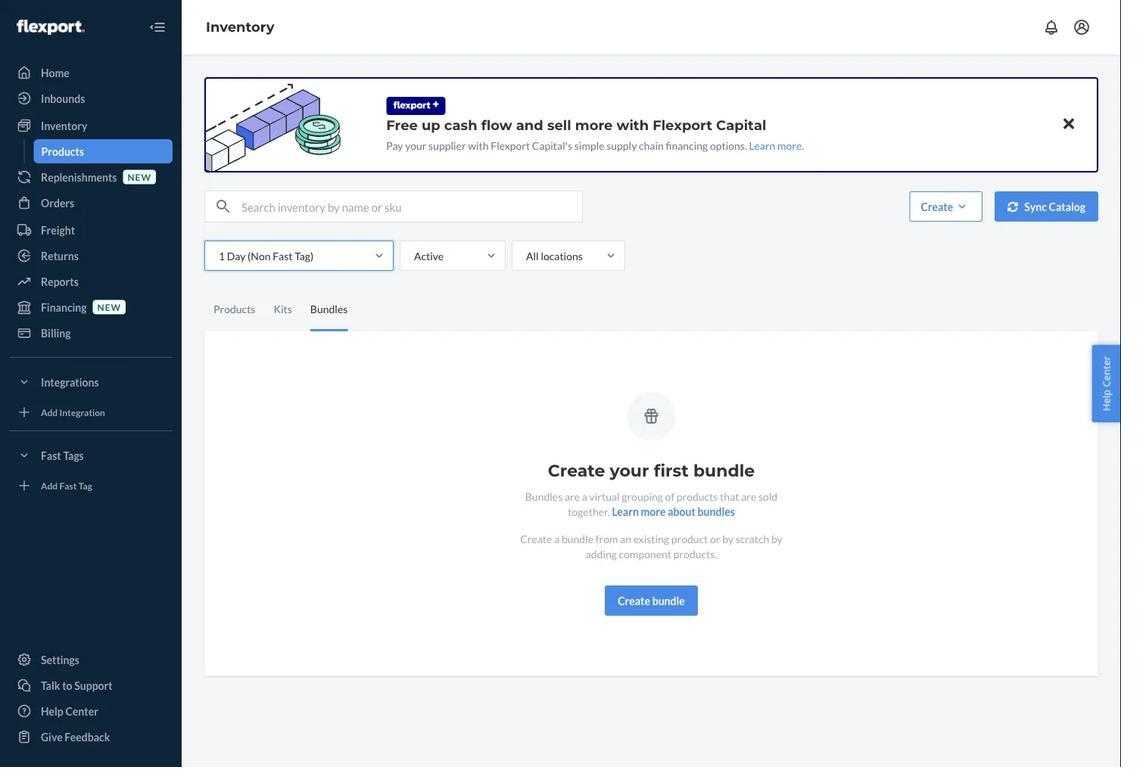 Task type: describe. For each thing, give the bounding box(es) containing it.
0 horizontal spatial help
[[41, 705, 63, 718]]

from
[[596, 533, 618, 546]]

returns
[[41, 250, 79, 262]]

freight link
[[9, 218, 173, 242]]

1 by from the left
[[723, 533, 734, 546]]

inbounds
[[41, 92, 85, 105]]

create your first bundle
[[548, 461, 755, 481]]

more inside learn more about bundles button
[[641, 506, 666, 518]]

kits
[[274, 303, 292, 316]]

tag)
[[295, 250, 314, 262]]

bundles for bundles
[[310, 303, 348, 316]]

1 vertical spatial help center
[[41, 705, 98, 718]]

1
[[219, 250, 225, 262]]

products inside products link
[[41, 145, 84, 158]]

or
[[710, 533, 721, 546]]

about
[[668, 506, 696, 518]]

add fast tag
[[41, 480, 92, 491]]

first
[[654, 461, 689, 481]]

0 vertical spatial inventory
[[206, 19, 275, 35]]

give feedback button
[[9, 726, 173, 750]]

sync catalog button
[[995, 192, 1099, 222]]

adding
[[586, 548, 617, 561]]

products
[[677, 490, 718, 503]]

give feedback
[[41, 731, 110, 744]]

create for create your first bundle
[[548, 461, 605, 481]]

grouping
[[622, 490, 663, 503]]

a inside "create a bundle from an existing product or by scratch by adding component products."
[[554, 533, 560, 546]]

0 horizontal spatial with
[[468, 139, 489, 152]]

support
[[74, 680, 113, 693]]

home
[[41, 66, 70, 79]]

create bundle link
[[605, 586, 698, 616]]

learn more about bundles
[[612, 506, 735, 518]]

create button
[[910, 192, 983, 222]]

of
[[665, 490, 675, 503]]

capital's
[[532, 139, 573, 152]]

1 horizontal spatial products
[[214, 303, 256, 316]]

simple
[[575, 139, 605, 152]]

give
[[41, 731, 63, 744]]

0 horizontal spatial center
[[65, 705, 98, 718]]

integrations button
[[9, 370, 173, 395]]

add fast tag link
[[9, 474, 173, 498]]

add integration link
[[9, 401, 173, 425]]

free up cash flow and sell more with flexport capital pay your supplier with flexport capital's simple supply chain financing options. learn more .
[[386, 117, 805, 152]]

reports
[[41, 275, 79, 288]]

orders
[[41, 197, 74, 209]]

financing
[[41, 301, 87, 314]]

add integration
[[41, 407, 105, 418]]

all
[[526, 250, 539, 262]]

1 vertical spatial inventory
[[41, 119, 87, 132]]

flow
[[481, 117, 512, 133]]

home link
[[9, 61, 173, 85]]

create for create
[[921, 200, 954, 213]]

create for create a bundle from an existing product or by scratch by adding component products.
[[520, 533, 552, 546]]

close navigation image
[[148, 18, 167, 36]]

supply
[[607, 139, 637, 152]]

supplier
[[429, 139, 466, 152]]

help center inside button
[[1100, 356, 1114, 411]]

and
[[516, 117, 544, 133]]

create a bundle from an existing product or by scratch by adding component products.
[[520, 533, 783, 561]]

virtual
[[590, 490, 620, 503]]

products.
[[674, 548, 717, 561]]

learn more about bundles button
[[612, 504, 735, 520]]

feedback
[[65, 731, 110, 744]]

all locations
[[526, 250, 583, 262]]

open notifications image
[[1043, 18, 1061, 36]]

talk to support button
[[9, 674, 173, 698]]

bundles are a virtual grouping of products that are sold together.
[[525, 490, 778, 518]]

sold
[[759, 490, 778, 503]]

bundles
[[698, 506, 735, 518]]

sync
[[1025, 200, 1047, 213]]

help center button
[[1092, 345, 1122, 423]]

free
[[386, 117, 418, 133]]

.
[[802, 139, 805, 152]]

sell
[[547, 117, 572, 133]]

create for create bundle
[[618, 595, 651, 608]]

create bundle button
[[605, 586, 698, 616]]

open account menu image
[[1073, 18, 1091, 36]]

0 vertical spatial bundle
[[694, 461, 755, 481]]

up
[[422, 117, 441, 133]]

replenishments
[[41, 171, 117, 184]]

reports link
[[9, 270, 173, 294]]

fast tags
[[41, 449, 84, 462]]

fast inside fast tags dropdown button
[[41, 449, 61, 462]]

catalog
[[1049, 200, 1086, 213]]

(non
[[248, 250, 271, 262]]

tags
[[63, 449, 84, 462]]



Task type: vqa. For each thing, say whether or not it's contained in the screenshot.
Add associated with Add Integration
yes



Task type: locate. For each thing, give the bounding box(es) containing it.
bundle inside "create a bundle from an existing product or by scratch by adding component products."
[[562, 533, 594, 546]]

0 horizontal spatial bundles
[[310, 303, 348, 316]]

sync catalog
[[1025, 200, 1086, 213]]

0 horizontal spatial by
[[723, 533, 734, 546]]

0 vertical spatial add
[[41, 407, 58, 418]]

tag
[[79, 480, 92, 491]]

integration
[[59, 407, 105, 418]]

bundles right kits
[[310, 303, 348, 316]]

1 vertical spatial bundles
[[525, 490, 563, 503]]

0 horizontal spatial learn
[[612, 506, 639, 518]]

pay
[[386, 139, 403, 152]]

Search inventory by name or sku text field
[[242, 192, 582, 222]]

billing
[[41, 327, 71, 340]]

products
[[41, 145, 84, 158], [214, 303, 256, 316]]

1 vertical spatial more
[[778, 139, 802, 152]]

0 horizontal spatial more
[[575, 117, 613, 133]]

active
[[414, 250, 444, 262]]

integrations
[[41, 376, 99, 389]]

fast left tags
[[41, 449, 61, 462]]

are up together.
[[565, 490, 580, 503]]

1 horizontal spatial center
[[1100, 356, 1114, 387]]

more up the 'simple'
[[575, 117, 613, 133]]

0 horizontal spatial flexport
[[491, 139, 530, 152]]

products up replenishments
[[41, 145, 84, 158]]

inbounds link
[[9, 86, 173, 111]]

with down cash
[[468, 139, 489, 152]]

learn inside button
[[612, 506, 639, 518]]

0 horizontal spatial inventory
[[41, 119, 87, 132]]

1 horizontal spatial new
[[128, 171, 151, 182]]

0 horizontal spatial new
[[97, 302, 121, 313]]

flexport up financing
[[653, 117, 713, 133]]

1 horizontal spatial help
[[1100, 390, 1114, 411]]

1 vertical spatial a
[[554, 533, 560, 546]]

cash
[[444, 117, 478, 133]]

orders link
[[9, 191, 173, 215]]

a
[[582, 490, 588, 503], [554, 533, 560, 546]]

2 vertical spatial fast
[[59, 480, 77, 491]]

new
[[128, 171, 151, 182], [97, 302, 121, 313]]

bundles for bundles are a virtual grouping of products that are sold together.
[[525, 490, 563, 503]]

financing
[[666, 139, 708, 152]]

2 horizontal spatial bundle
[[694, 461, 755, 481]]

0 horizontal spatial products
[[41, 145, 84, 158]]

1 horizontal spatial inventory link
[[206, 19, 275, 35]]

1 vertical spatial fast
[[41, 449, 61, 462]]

create bundle
[[618, 595, 685, 608]]

a inside bundles are a virtual grouping of products that are sold together.
[[582, 490, 588, 503]]

new for financing
[[97, 302, 121, 313]]

an
[[620, 533, 632, 546]]

1 are from the left
[[565, 490, 580, 503]]

bundle up adding
[[562, 533, 594, 546]]

your
[[405, 139, 427, 152], [610, 461, 649, 481]]

create inside "create a bundle from an existing product or by scratch by adding component products."
[[520, 533, 552, 546]]

0 horizontal spatial a
[[554, 533, 560, 546]]

help inside button
[[1100, 390, 1114, 411]]

1 vertical spatial products
[[214, 303, 256, 316]]

add
[[41, 407, 58, 418], [41, 480, 58, 491]]

0 vertical spatial more
[[575, 117, 613, 133]]

0 vertical spatial your
[[405, 139, 427, 152]]

fast tags button
[[9, 444, 173, 468]]

1 horizontal spatial inventory
[[206, 19, 275, 35]]

to
[[62, 680, 72, 693]]

with
[[617, 117, 649, 133], [468, 139, 489, 152]]

1 horizontal spatial bundle
[[653, 595, 685, 608]]

are left sold
[[742, 490, 757, 503]]

bundles inside bundles are a virtual grouping of products that are sold together.
[[525, 490, 563, 503]]

0 vertical spatial learn
[[749, 139, 776, 152]]

products link
[[34, 139, 173, 164]]

1 vertical spatial new
[[97, 302, 121, 313]]

that
[[720, 490, 739, 503]]

2 vertical spatial more
[[641, 506, 666, 518]]

1 vertical spatial center
[[65, 705, 98, 718]]

1 horizontal spatial are
[[742, 490, 757, 503]]

scratch
[[736, 533, 770, 546]]

0 vertical spatial help center
[[1100, 356, 1114, 411]]

learn inside free up cash flow and sell more with flexport capital pay your supplier with flexport capital's simple supply chain financing options. learn more .
[[749, 139, 776, 152]]

0 vertical spatial products
[[41, 145, 84, 158]]

0 vertical spatial bundles
[[310, 303, 348, 316]]

0 horizontal spatial are
[[565, 490, 580, 503]]

bundles
[[310, 303, 348, 316], [525, 490, 563, 503]]

your right pay
[[405, 139, 427, 152]]

create inside button
[[618, 595, 651, 608]]

by right scratch
[[772, 533, 783, 546]]

create
[[921, 200, 954, 213], [548, 461, 605, 481], [520, 533, 552, 546], [618, 595, 651, 608]]

flexport down the flow
[[491, 139, 530, 152]]

help center link
[[9, 700, 173, 724]]

by right or
[[723, 533, 734, 546]]

1 vertical spatial your
[[610, 461, 649, 481]]

learn down "grouping"
[[612, 506, 639, 518]]

1 horizontal spatial flexport
[[653, 117, 713, 133]]

with up supply
[[617, 117, 649, 133]]

0 horizontal spatial your
[[405, 139, 427, 152]]

0 horizontal spatial bundle
[[562, 533, 594, 546]]

1 horizontal spatial your
[[610, 461, 649, 481]]

more right "options."
[[778, 139, 802, 152]]

0 vertical spatial fast
[[273, 250, 293, 262]]

0 vertical spatial flexport
[[653, 117, 713, 133]]

talk
[[41, 680, 60, 693]]

1 vertical spatial bundle
[[562, 533, 594, 546]]

more
[[575, 117, 613, 133], [778, 139, 802, 152], [641, 506, 666, 518]]

1 vertical spatial with
[[468, 139, 489, 152]]

flexport
[[653, 117, 713, 133], [491, 139, 530, 152]]

inventory
[[206, 19, 275, 35], [41, 119, 87, 132]]

sync alt image
[[1008, 202, 1019, 212]]

1 add from the top
[[41, 407, 58, 418]]

0 vertical spatial help
[[1100, 390, 1114, 411]]

0 horizontal spatial inventory link
[[9, 114, 173, 138]]

add left integration
[[41, 407, 58, 418]]

create inside "button"
[[921, 200, 954, 213]]

learn down the 'capital'
[[749, 139, 776, 152]]

learn more link
[[749, 139, 802, 152]]

bundle down component
[[653, 595, 685, 608]]

fast inside add fast tag link
[[59, 480, 77, 491]]

bundles left virtual
[[525, 490, 563, 503]]

2 vertical spatial bundle
[[653, 595, 685, 608]]

your inside free up cash flow and sell more with flexport capital pay your supplier with flexport capital's simple supply chain financing options. learn more .
[[405, 139, 427, 152]]

product
[[672, 533, 708, 546]]

bundle up that
[[694, 461, 755, 481]]

1 vertical spatial inventory link
[[9, 114, 173, 138]]

a up together.
[[582, 490, 588, 503]]

flexport logo image
[[17, 20, 85, 35]]

learn
[[749, 139, 776, 152], [612, 506, 639, 518]]

2 horizontal spatial more
[[778, 139, 802, 152]]

day
[[227, 250, 246, 262]]

inventory link
[[206, 19, 275, 35], [9, 114, 173, 138]]

1 horizontal spatial with
[[617, 117, 649, 133]]

center inside button
[[1100, 356, 1114, 387]]

freight
[[41, 224, 75, 237]]

new down products link
[[128, 171, 151, 182]]

1 horizontal spatial by
[[772, 533, 783, 546]]

help
[[1100, 390, 1114, 411], [41, 705, 63, 718]]

1 vertical spatial help
[[41, 705, 63, 718]]

component
[[619, 548, 672, 561]]

settings link
[[9, 648, 173, 673]]

more down "grouping"
[[641, 506, 666, 518]]

a left from
[[554, 533, 560, 546]]

2 are from the left
[[742, 490, 757, 503]]

bundle inside button
[[653, 595, 685, 608]]

returns link
[[9, 244, 173, 268]]

0 vertical spatial center
[[1100, 356, 1114, 387]]

new down reports link
[[97, 302, 121, 313]]

options.
[[710, 139, 747, 152]]

settings
[[41, 654, 79, 667]]

locations
[[541, 250, 583, 262]]

new for replenishments
[[128, 171, 151, 182]]

together.
[[568, 506, 610, 518]]

1 day (non fast tag)
[[219, 250, 314, 262]]

1 horizontal spatial more
[[641, 506, 666, 518]]

add down "fast tags"
[[41, 480, 58, 491]]

existing
[[634, 533, 670, 546]]

2 add from the top
[[41, 480, 58, 491]]

billing link
[[9, 321, 173, 345]]

help center
[[1100, 356, 1114, 411], [41, 705, 98, 718]]

close image
[[1064, 115, 1075, 133]]

2 by from the left
[[772, 533, 783, 546]]

capital
[[716, 117, 767, 133]]

chain
[[639, 139, 664, 152]]

products left kits
[[214, 303, 256, 316]]

1 vertical spatial learn
[[612, 506, 639, 518]]

talk to support
[[41, 680, 113, 693]]

1 vertical spatial flexport
[[491, 139, 530, 152]]

bundle
[[694, 461, 755, 481], [562, 533, 594, 546], [653, 595, 685, 608]]

0 vertical spatial with
[[617, 117, 649, 133]]

your up "grouping"
[[610, 461, 649, 481]]

fast left tag)
[[273, 250, 293, 262]]

0 vertical spatial inventory link
[[206, 19, 275, 35]]

1 horizontal spatial bundles
[[525, 490, 563, 503]]

1 horizontal spatial help center
[[1100, 356, 1114, 411]]

add for add integration
[[41, 407, 58, 418]]

1 vertical spatial add
[[41, 480, 58, 491]]

0 vertical spatial new
[[128, 171, 151, 182]]

0 horizontal spatial help center
[[41, 705, 98, 718]]

1 horizontal spatial learn
[[749, 139, 776, 152]]

1 horizontal spatial a
[[582, 490, 588, 503]]

0 vertical spatial a
[[582, 490, 588, 503]]

fast left tag
[[59, 480, 77, 491]]

add for add fast tag
[[41, 480, 58, 491]]



